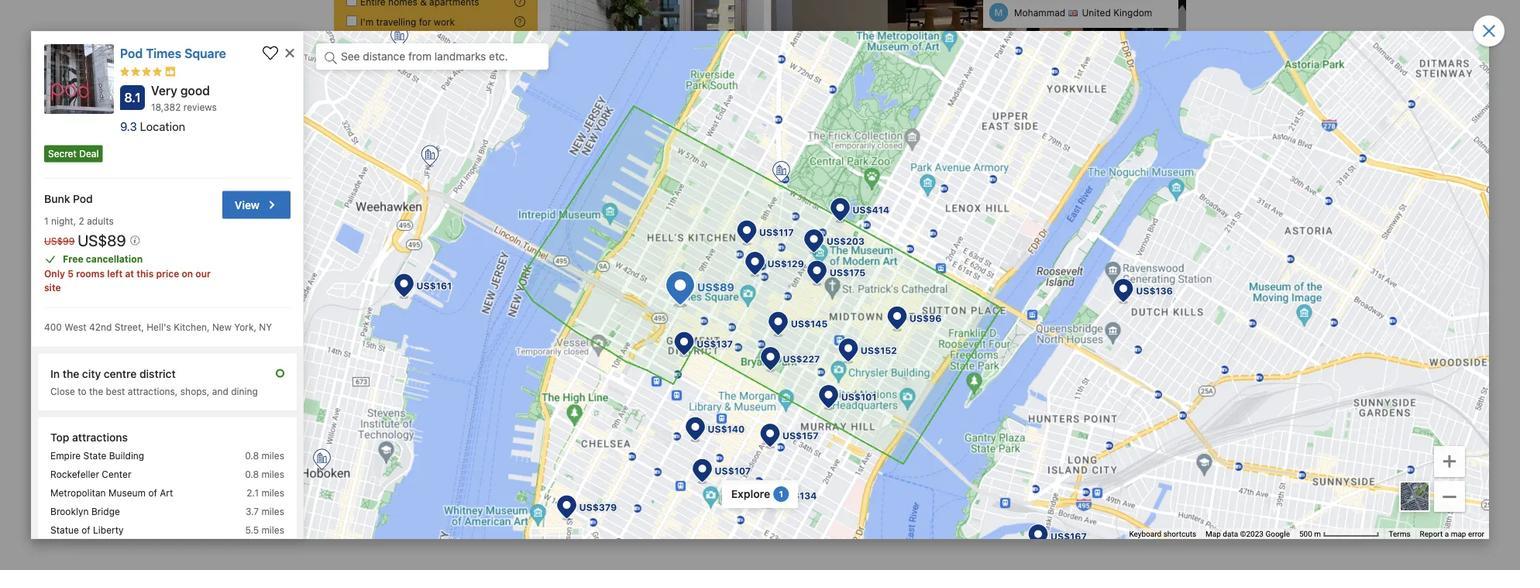 Task type: vqa. For each thing, say whether or not it's contained in the screenshot.


Task type: locate. For each thing, give the bounding box(es) containing it.
a left 1-
[[1015, 281, 1021, 294]]

1 for 1
[[779, 489, 784, 500]]

a
[[749, 252, 755, 265], [1015, 281, 1021, 294], [464, 299, 470, 312], [655, 299, 661, 312], [427, 314, 432, 327], [577, 314, 583, 327], [870, 314, 876, 327], [1006, 354, 1012, 365], [397, 361, 403, 374], [631, 434, 637, 447], [1445, 530, 1449, 539]]

to right close
[[78, 386, 86, 397]]

400 inside map view dialog
[[44, 322, 62, 333]]

rooms
[[334, 299, 368, 312]]

1 vertical spatial will
[[356, 361, 372, 374]]

1 vertical spatial free
[[779, 314, 799, 327]]

to right the saved
[[1046, 486, 1055, 497]]

0 vertical spatial free
[[856, 252, 876, 265]]

0 vertical spatial in
[[546, 252, 554, 265]]

1 vertical spatial 400
[[44, 322, 62, 333]]

2 horizontal spatial from
[[601, 407, 625, 420]]

property. down k.
[[647, 407, 692, 420]]

secret deal. you're getting a reduced rate because this property is offering member-only deals when you're signed into your booking.com account.. element
[[44, 145, 103, 162]]

to
[[78, 386, 86, 397], [1046, 486, 1055, 497]]

from up us$161
[[438, 252, 461, 265]]

0 vertical spatial and
[[834, 252, 853, 265]]

square
[[185, 46, 226, 61], [666, 252, 702, 265], [367, 392, 402, 405]]

square up nearest
[[367, 392, 402, 405]]

1 miles from the top
[[262, 451, 284, 462]]

times up airport,
[[526, 392, 556, 405]]

hotel inside the want a great night's sleep? this hotel was highly rated for its very comfy beds.
[[1132, 354, 1156, 365]]

9.3 down 8.1
[[120, 120, 137, 133]]

hour up 600
[[424, 361, 446, 374]]

from down while
[[601, 407, 625, 420]]

center inside the located 400 metres from restaurant row in new york, pod times square features a restaurant, bar and free wifi throughout the property. rooms are equipped with a flat-screen tv. certain units include a seating area where you can relax. the rooms are equipped with a private bathroom fitted with a shower. for your comfort, you will find free toiletries and a hairdryer. you will find a 24-hour front desk at the property. times square is 600 metres from pod times square, while jacob k. javits convention center is 800 metres away. the nearest airport is laguardia airport, 10 km from the property.
[[767, 392, 801, 405]]

for up situated at right
[[997, 281, 1012, 294]]

for inside the want a great night's sleep? this hotel was highly rated for its very comfy beds.
[[1059, 369, 1072, 381]]

a up nearest
[[397, 361, 403, 374]]

a down certain
[[577, 314, 583, 327]]

24-hour front desk
[[359, 526, 454, 538]]

1 horizontal spatial from
[[477, 392, 501, 405]]

0 vertical spatial 0.8
[[245, 451, 259, 462]]

9.3 inside map view dialog
[[120, 120, 137, 133]]

to inside in the city centre district close to the best attractions, shops, and dining
[[78, 386, 86, 397]]

map view dialog
[[0, 0, 1521, 570]]

free wifi
[[589, 494, 636, 506]]

2 0.8 miles from the top
[[245, 469, 284, 480]]

fitted
[[524, 314, 550, 327]]

hotel down situated at right
[[999, 320, 1023, 331]]

a inside the want a great night's sleep? this hotel was highly rated for its very comfy beds.
[[1006, 354, 1012, 365]]

0 vertical spatial hour
[[424, 361, 446, 374]]

1 horizontal spatial on
[[433, 166, 446, 179]]

rooms inside the located 400 metres from restaurant row in new york, pod times square features a restaurant, bar and free wifi throughout the property. rooms are equipped with a flat-screen tv. certain units include a seating area where you can relax. the rooms are equipped with a private bathroom fitted with a shower. for your comfort, you will find free toiletries and a hairdryer. you will find a 24-hour front desk at the property. times square is 600 metres from pod times square, while jacob k. javits convention center is 800 metres away. the nearest airport is laguardia airport, 10 km from the property.
[[855, 299, 887, 312]]

5.5 miles
[[245, 525, 284, 536]]

times up "include"
[[633, 252, 663, 265]]

2 horizontal spatial property.
[[647, 407, 692, 420]]

1 0.8 miles from the top
[[245, 451, 284, 462]]

attractions,
[[128, 386, 178, 397]]

kitchen,
[[174, 322, 210, 333]]

0 vertical spatial york,
[[583, 252, 608, 265]]

us$89 up "area"
[[697, 281, 735, 294]]

location
[[140, 120, 185, 133]]

restaurant up terrace
[[498, 494, 552, 506]]

york, inside map view dialog
[[234, 322, 257, 333]]

0 vertical spatial center
[[767, 392, 801, 405]]

1 for 1 night, 2 adults
[[44, 215, 48, 226]]

0 horizontal spatial wifi
[[334, 268, 356, 281]]

and left dining
[[212, 386, 228, 397]]

include
[[616, 299, 652, 312]]

1 horizontal spatial find
[[757, 314, 777, 327]]

0 horizontal spatial 400
[[44, 322, 62, 333]]

km
[[583, 407, 598, 420]]

york, up units
[[583, 252, 608, 265]]

1 vertical spatial free
[[589, 494, 612, 506]]

hour down non-
[[377, 526, 400, 538]]

reserve
[[1044, 415, 1085, 428]]

search section
[[328, 0, 544, 217]]

1 vertical spatial you
[[717, 314, 735, 327]]

4 miles from the top
[[262, 507, 284, 517]]

restaurant inside the located 400 metres from restaurant row in new york, pod times square features a restaurant, bar and free wifi throughout the property. rooms are equipped with a flat-screen tv. certain units include a seating area where you can relax. the rooms are equipped with a private bathroom fitted with a shower. for your comfort, you will find free toiletries and a hairdryer. you will find a 24-hour front desk at the property. times square is 600 metres from pod times square, while jacob k. javits convention center is 800 metres away. the nearest airport is laguardia airport, 10 km from the property.
[[464, 252, 519, 265]]

metropolitan
[[50, 488, 106, 499]]

miles for liberty
[[262, 525, 284, 536]]

0 horizontal spatial center
[[102, 469, 131, 480]]

this down situated at right
[[979, 320, 996, 331]]

the right like
[[457, 434, 473, 447]]

with
[[440, 299, 461, 312], [403, 314, 424, 327], [553, 314, 574, 327]]

0 vertical spatial 24-
[[406, 361, 424, 374]]

front down private
[[449, 361, 473, 374]]

0 horizontal spatial 24-
[[359, 526, 377, 538]]

screen
[[494, 299, 527, 312]]

a up highly
[[1006, 354, 1012, 365]]

ny
[[259, 322, 272, 333]]

1 horizontal spatial us$89
[[697, 281, 735, 294]]

0 horizontal spatial are
[[334, 314, 350, 327]]

0 horizontal spatial front
[[403, 526, 427, 538]]

us$89 up the free cancellation
[[78, 231, 130, 250]]

map left 'error'
[[1451, 530, 1467, 539]]

rooms down us$175
[[855, 299, 887, 312]]

new inside situated in the real heart of new york, this hotel has an excellent location score of 9.3
[[1110, 304, 1131, 316]]

rockefeller
[[50, 469, 99, 480]]

the right in
[[63, 367, 79, 380]]

0 vertical spatial us$89
[[78, 231, 130, 250]]

+33 photos link
[[1126, 130, 1187, 216]]

0 vertical spatial location
[[1103, 320, 1141, 331]]

away.
[[334, 407, 362, 420]]

location down laguardia
[[476, 434, 515, 447]]

want a great night's sleep? this hotel was highly rated for its very comfy beds.
[[979, 354, 1169, 381]]

night,
[[51, 215, 76, 226]]

for
[[419, 16, 431, 27], [997, 281, 1012, 294], [1059, 369, 1072, 381], [614, 434, 628, 447]]

tv.
[[530, 299, 546, 312]]

0 vertical spatial at
[[125, 269, 134, 279]]

in inside the located 400 metres from restaurant row in new york, pod times square features a restaurant, bar and free wifi throughout the property. rooms are equipped with a flat-screen tv. certain units include a seating area where you can relax. the rooms are equipped with a private bathroom fitted with a shower. for your comfort, you will find free toiletries and a hairdryer. you will find a 24-hour front desk at the property. times square is 600 metres from pod times square, while jacob k. javits convention center is 800 metres away. the nearest airport is laguardia airport, 10 km from the property.
[[546, 252, 554, 265]]

1 0.8 from the top
[[245, 451, 259, 462]]

new right row
[[557, 252, 580, 265]]

0 horizontal spatial on
[[182, 269, 193, 279]]

0 horizontal spatial hour
[[377, 526, 400, 538]]

map inside dialog
[[1451, 530, 1467, 539]]

is up nearest
[[405, 392, 414, 405]]

5 miles from the top
[[262, 525, 284, 536]]

0 horizontal spatial you
[[717, 314, 735, 327]]

0 vertical spatial map
[[449, 166, 471, 179]]

0 vertical spatial equipped
[[390, 299, 437, 312]]

was
[[979, 369, 998, 381]]

lists
[[1094, 486, 1112, 497]]

2 horizontal spatial is
[[804, 392, 812, 405]]

0 vertical spatial on
[[433, 166, 446, 179]]

free up 5
[[63, 254, 83, 265]]

miles
[[262, 451, 284, 462], [262, 469, 284, 480], [262, 488, 284, 499], [262, 507, 284, 517], [262, 525, 284, 536]]

2.1 miles
[[247, 488, 284, 499]]

wifi up lift at the bottom left of page
[[615, 494, 636, 506]]

2 0.8 from the top
[[245, 469, 259, 480]]

equipped up hairdryer.
[[353, 314, 400, 327]]

0.8 miles for empire state building
[[245, 451, 284, 462]]

and up us$175
[[834, 252, 853, 265]]

24- up 600
[[406, 361, 424, 374]]

us$96
[[910, 313, 942, 324]]

0 horizontal spatial 1
[[44, 215, 48, 226]]

0 horizontal spatial in
[[546, 252, 554, 265]]

0 horizontal spatial property.
[[436, 268, 481, 281]]

york, inside situated in the real heart of new york, this hotel has an excellent location score of 9.3
[[1133, 304, 1157, 316]]

is left 800
[[804, 392, 812, 405]]

9.3 up want
[[991, 335, 1006, 347]]

0 vertical spatial this
[[137, 269, 154, 279]]

from
[[438, 252, 461, 265], [477, 392, 501, 405], [601, 407, 625, 420]]

hour inside the located 400 metres from restaurant row in new york, pod times square features a restaurant, bar and free wifi throughout the property. rooms are equipped with a flat-screen tv. certain units include a seating area where you can relax. the rooms are equipped with a private bathroom fitted with a shower. for your comfort, you will find free toiletries and a hairdryer. you will find a 24-hour front desk at the property. times square is 600 metres from pod times square, while jacob k. javits convention center is 800 metres away. the nearest airport is laguardia airport, 10 km from the property.
[[424, 361, 446, 374]]

features
[[705, 252, 746, 265]]

of down brooklyn bridge
[[82, 525, 90, 536]]

scored  8.1 element
[[120, 85, 145, 110]]

good
[[180, 83, 210, 98]]

1 vertical spatial on
[[182, 269, 193, 279]]

search
[[416, 49, 456, 64]]

rated element
[[140, 120, 185, 133]]

us$117
[[759, 227, 794, 238]]

times up 4 out of 5 image
[[146, 46, 181, 61]]

1 horizontal spatial 400
[[377, 252, 398, 265]]

save the property button
[[954, 449, 1174, 477]]

0.8 for rockefeller center
[[245, 469, 259, 480]]

york, for situated in the real heart of new york, this hotel has an excellent location score of 9.3
[[1133, 304, 1157, 316]]

will right you
[[356, 361, 372, 374]]

1 horizontal spatial york,
[[583, 252, 608, 265]]

free up us$175
[[856, 252, 876, 265]]

for left the its
[[1059, 369, 1072, 381]]

in up the has at bottom
[[1021, 304, 1029, 316]]

at inside only 5 rooms left at this price on our site
[[125, 269, 134, 279]]

free inside map view dialog
[[63, 254, 83, 265]]

error
[[1469, 530, 1485, 539]]

0 vertical spatial property.
[[436, 268, 481, 281]]

1 vertical spatial are
[[334, 314, 350, 327]]

1 horizontal spatial hotel
[[1132, 354, 1156, 365]]

free down it
[[589, 494, 612, 506]]

rooms inside only 5 rooms left at this price on our site
[[76, 269, 105, 279]]

front down the non-smoking rooms
[[403, 526, 427, 538]]

3 miles from the top
[[262, 488, 284, 499]]

the inside situated in the real heart of new york, this hotel has an excellent location score of 9.3
[[1032, 304, 1047, 316]]

0 vertical spatial wifi
[[334, 268, 356, 281]]

500 m
[[1300, 530, 1323, 539]]

0 vertical spatial you
[[761, 299, 779, 312]]

1 horizontal spatial map
[[1451, 530, 1467, 539]]

1 vertical spatial location
[[476, 434, 515, 447]]

in inside situated in the real heart of new york, this hotel has an excellent location score of 9.3
[[1021, 304, 1029, 316]]

1 left night,
[[44, 215, 48, 226]]

1 horizontal spatial desk
[[476, 361, 500, 374]]

pod up "include"
[[611, 252, 630, 265]]

square up good
[[185, 46, 226, 61]]

a right report
[[1445, 530, 1449, 539]]

find down hairdryer.
[[375, 361, 394, 374]]

k.
[[663, 392, 673, 405]]

restaurant
[[464, 252, 519, 265], [498, 494, 552, 506]]

map for on
[[449, 166, 471, 179]]

museum
[[108, 488, 146, 499]]

save the property
[[1027, 457, 1118, 470]]

reviews
[[184, 102, 217, 112]]

1 horizontal spatial to
[[1046, 486, 1055, 497]]

2 vertical spatial york,
[[234, 322, 257, 333]]

wifi inside the located 400 metres from restaurant row in new york, pod times square features a restaurant, bar and free wifi throughout the property. rooms are equipped with a flat-screen tv. certain units include a seating area where you can relax. the rooms are equipped with a private bathroom fitted with a shower. for your comfort, you will find free toiletries and a hairdryer. you will find a 24-hour front desk at the property. times square is 600 metres from pod times square, while jacob k. javits convention center is 800 metres away. the nearest airport is laguardia airport, 10 km from the property.
[[334, 268, 356, 281]]

scored  9.3 element
[[120, 120, 140, 133]]

report a map error
[[1420, 530, 1485, 539]]

are right rooms
[[371, 299, 387, 312]]

times up away. on the bottom
[[334, 392, 364, 405]]

close info window image
[[283, 46, 297, 60]]

0 vertical spatial 400
[[377, 252, 398, 265]]

score
[[1143, 320, 1169, 331]]

left
[[107, 269, 123, 279]]

1 vertical spatial center
[[102, 469, 131, 480]]

us$379
[[579, 502, 617, 513]]

property highlights
[[954, 255, 1070, 269]]

4 out of 5 image
[[120, 67, 162, 76]]

0 horizontal spatial new
[[212, 322, 232, 333]]

on right the show
[[433, 166, 446, 179]]

york, up score
[[1133, 304, 1157, 316]]

24- down non-
[[359, 526, 377, 538]]

find down where
[[757, 314, 777, 327]]

0 vertical spatial to
[[78, 386, 86, 397]]

2 vertical spatial and
[[212, 386, 228, 397]]

statue
[[50, 525, 79, 536]]

in
[[546, 252, 554, 265], [1021, 304, 1029, 316]]

0 vertical spatial square
[[185, 46, 226, 61]]

united
[[1082, 7, 1111, 18]]

1 vertical spatial map
[[1451, 530, 1467, 539]]

desk inside the located 400 metres from restaurant row in new york, pod times square features a restaurant, bar and free wifi throughout the property. rooms are equipped with a flat-screen tv. certain units include a seating area where you can relax. the rooms are equipped with a private bathroom fitted with a shower. for your comfort, you will find free toiletries and a hairdryer. you will find a 24-hour front desk at the property. times square is 600 metres from pod times square, while jacob k. javits convention center is 800 metres away. the nearest airport is laguardia airport, 10 km from the property.
[[476, 361, 500, 374]]

0 vertical spatial 0.8 miles
[[245, 451, 284, 462]]

0.8 for empire state building
[[245, 451, 259, 462]]

york, inside the located 400 metres from restaurant row in new york, pod times square features a restaurant, bar and free wifi throughout the property. rooms are equipped with a flat-screen tv. certain units include a seating area where you can relax. the rooms are equipped with a private bathroom fitted with a shower. for your comfort, you will find free toiletries and a hairdryer. you will find a 24-hour front desk at the property. times square is 600 metres from pod times square, while jacob k. javits convention center is 800 metres away. the nearest airport is laguardia airport, 10 km from the property.
[[583, 252, 608, 265]]

1 horizontal spatial 24-
[[406, 361, 424, 374]]

the right save
[[1054, 457, 1071, 470]]

with down certain
[[553, 314, 574, 327]]

1 horizontal spatial 1
[[779, 489, 784, 500]]

the right away. on the bottom
[[364, 407, 384, 420]]

air conditioning
[[673, 526, 752, 538]]

1 right "explore"
[[779, 489, 784, 500]]

secret
[[48, 148, 77, 159]]

york, left ny
[[234, 322, 257, 333]]

restaurant left row
[[464, 252, 519, 265]]

view
[[235, 198, 260, 211]]

0 horizontal spatial to
[[78, 386, 86, 397]]

photos
[[1134, 173, 1179, 188]]

will down where
[[738, 314, 754, 327]]

keyboard shortcuts button
[[1130, 529, 1197, 540]]

situated
[[979, 304, 1018, 316]]

8.1
[[124, 90, 141, 105]]

metres up us$161
[[400, 252, 435, 265]]

1 vertical spatial new
[[1110, 304, 1131, 316]]

property. up flat-
[[436, 268, 481, 281]]

jacob
[[629, 392, 660, 405]]

hotel up beds.
[[1132, 354, 1156, 365]]

1 horizontal spatial wifi
[[615, 494, 636, 506]]

and right the toiletries
[[849, 314, 867, 327]]

5.5
[[245, 525, 259, 536]]

us$89
[[78, 231, 130, 250], [697, 281, 735, 294]]

1 vertical spatial hotel
[[1132, 354, 1156, 365]]

desk down the non-smoking rooms
[[430, 526, 454, 538]]

0 horizontal spatial the
[[364, 407, 384, 420]]

0 horizontal spatial free
[[779, 314, 799, 327]]

400 left west
[[44, 322, 62, 333]]

new inside map view dialog
[[212, 322, 232, 333]]

comfort,
[[672, 314, 714, 327]]

2 vertical spatial property.
[[647, 407, 692, 420]]

for left two-
[[614, 434, 628, 447]]

building
[[109, 451, 144, 462]]

keyboard
[[1130, 530, 1162, 539]]

0 vertical spatial the
[[833, 299, 852, 312]]

this inside situated in the real heart of new york, this hotel has an excellent location score of 9.3
[[979, 320, 996, 331]]

center up metropolitan museum of art
[[102, 469, 131, 480]]

is right airport
[[463, 407, 471, 420]]

trip.
[[700, 434, 720, 447]]

0 horizontal spatial this
[[137, 269, 154, 279]]

1 vertical spatial 0.8
[[245, 469, 259, 480]]

a up "your"
[[655, 299, 661, 312]]

hotel inside situated in the real heart of new york, this hotel has an excellent location score of 9.3
[[999, 320, 1023, 331]]

us$137 us$227
[[697, 339, 820, 365]]

rated left it
[[555, 434, 582, 447]]

equipped down us$161
[[390, 299, 437, 312]]

0 horizontal spatial with
[[403, 314, 424, 327]]

0 vertical spatial 1
[[44, 215, 48, 226]]

scored 9.3 element
[[1146, 44, 1171, 68]]

rockefeller center
[[50, 469, 131, 480]]

1 horizontal spatial new
[[557, 252, 580, 265]]

0 horizontal spatial free
[[63, 254, 83, 265]]

desk down bathroom at the left of the page
[[476, 361, 500, 374]]

metres right 800
[[838, 392, 873, 405]]

of left art
[[148, 488, 157, 499]]

location up this
[[1103, 320, 1141, 331]]

the up the has at bottom
[[1032, 304, 1047, 316]]

has
[[1025, 320, 1042, 331]]

0 horizontal spatial find
[[375, 361, 394, 374]]

metres
[[400, 252, 435, 265], [440, 392, 474, 405], [838, 392, 873, 405]]

400 up throughout at the top of page
[[377, 252, 398, 265]]

pod up 2 at the top left
[[73, 192, 93, 205]]

for left work
[[419, 16, 431, 27]]

in the city centre district close to the best attractions, shops, and dining
[[50, 367, 258, 397]]

toiletries
[[802, 314, 846, 327]]

1 horizontal spatial center
[[767, 392, 801, 405]]

0.8
[[245, 451, 259, 462], [245, 469, 259, 480]]

attractions
[[72, 431, 128, 444]]

0 horizontal spatial from
[[438, 252, 461, 265]]

0 horizontal spatial us$89
[[78, 231, 130, 250]]

a up us$152
[[870, 314, 876, 327]]

york,
[[583, 252, 608, 265], [1133, 304, 1157, 316], [234, 322, 257, 333]]

pod up laguardia
[[504, 392, 523, 405]]

0 vertical spatial restaurant
[[464, 252, 519, 265]]

1 horizontal spatial property.
[[535, 361, 580, 374]]

0 horizontal spatial square
[[185, 46, 226, 61]]

empire state building
[[50, 451, 144, 462]]

only 5 rooms left at this price on our site
[[44, 269, 211, 293]]

map inside search section
[[449, 166, 471, 179]]

you left can
[[761, 299, 779, 312]]

rooms down the free cancellation
[[76, 269, 105, 279]]

on inside search section
[[433, 166, 446, 179]]

is
[[405, 392, 414, 405], [804, 392, 812, 405], [463, 407, 471, 420]]

new right heart
[[1110, 304, 1131, 316]]

map for a
[[1451, 530, 1467, 539]]

from up laguardia
[[477, 392, 501, 405]]

1 vertical spatial restaurant
[[498, 494, 552, 506]]

on left our at the left top of page
[[182, 269, 193, 279]]

1 horizontal spatial hour
[[424, 361, 446, 374]]

0 horizontal spatial hotel
[[999, 320, 1023, 331]]

_
[[1443, 471, 1457, 501]]

us$167
[[1051, 531, 1087, 542]]



Task type: describe. For each thing, give the bounding box(es) containing it.
like
[[437, 434, 454, 447]]

heart
[[1070, 304, 1095, 316]]

1 horizontal spatial are
[[371, 299, 387, 312]]

1 horizontal spatial square
[[367, 392, 402, 405]]

very
[[1088, 369, 1109, 381]]

on inside only 5 rooms left at this price on our site
[[182, 269, 193, 279]]

of up want
[[979, 335, 989, 347]]

hairdryer.
[[334, 330, 381, 343]]

located
[[334, 252, 374, 265]]

9.3 inside situated in the real heart of new york, this hotel has an excellent location score of 9.3
[[991, 335, 1006, 347]]

_ link
[[1435, 471, 1466, 512]]

us$203
[[827, 236, 865, 247]]

rated inside the want a great night's sleep? this hotel was highly rated for its very comfy beds.
[[1031, 369, 1056, 381]]

explore
[[731, 488, 771, 501]]

the down jacob
[[627, 407, 644, 420]]

save
[[1027, 457, 1051, 470]]

bathroom
[[473, 314, 521, 327]]

0 vertical spatial from
[[438, 252, 461, 265]]

terms
[[1389, 530, 1411, 539]]

units
[[588, 299, 613, 312]]

1 horizontal spatial metres
[[440, 392, 474, 405]]

1 vertical spatial desk
[[430, 526, 454, 538]]

private
[[435, 314, 470, 327]]

9.3 right it
[[594, 434, 611, 447]]

free for free wifi
[[589, 494, 612, 506]]

1 vertical spatial find
[[375, 361, 394, 374]]

situated in the real heart of new york, this hotel has an excellent location score of 9.3
[[979, 304, 1169, 347]]

1 vertical spatial wifi
[[615, 494, 636, 506]]

bunk
[[44, 192, 70, 205]]

highly
[[1000, 369, 1028, 381]]

adults
[[87, 215, 114, 226]]

400 inside the located 400 metres from restaurant row in new york, pod times square features a restaurant, bar and free wifi throughout the property. rooms are equipped with a flat-screen tv. certain units include a seating area where you can relax. the rooms are equipped with a private bathroom fitted with a shower. for your comfort, you will find free toiletries and a hairdryer. you will find a 24-hour front desk at the property. times square is 600 metres from pod times square, while jacob k. javits convention center is 800 metres away. the nearest airport is laguardia airport, 10 km from the property.
[[377, 252, 398, 265]]

york, for 400 west 42nd street, hell's kitchen, new york, ny
[[234, 322, 257, 333]]

us$101
[[841, 392, 877, 403]]

highlights
[[1010, 255, 1070, 269]]

state
[[83, 451, 106, 462]]

800
[[815, 392, 835, 405]]

1 horizontal spatial the
[[833, 299, 852, 312]]

your
[[647, 314, 669, 327]]

2 horizontal spatial metres
[[838, 392, 873, 405]]

stay!
[[1064, 281, 1091, 294]]

in
[[50, 367, 60, 380]]

only
[[44, 269, 65, 279]]

certain
[[549, 299, 586, 312]]

google image
[[35, 519, 86, 539]]

9.3 down kingdom
[[1150, 49, 1168, 63]]

2
[[79, 215, 84, 226]]

us$414
[[853, 205, 890, 215]]

See distance from landmarks etc. search field
[[316, 43, 549, 70]]

keyboard shortcuts
[[1130, 530, 1197, 539]]

and inside in the city centre district close to the best attractions, shops, and dining
[[212, 386, 228, 397]]

travelling
[[376, 16, 417, 27]]

1 vertical spatial 24-
[[359, 526, 377, 538]]

1 horizontal spatial with
[[440, 299, 461, 312]]

0.8 miles for rockefeller center
[[245, 469, 284, 480]]

us$145
[[791, 318, 828, 329]]

free for free cancellation
[[63, 254, 83, 265]]

for
[[628, 314, 644, 327]]

1 horizontal spatial is
[[463, 407, 471, 420]]

1 horizontal spatial will
[[738, 314, 754, 327]]

facilities
[[416, 462, 467, 477]]

a left private
[[427, 314, 432, 327]]

bridge
[[91, 507, 120, 517]]

where
[[728, 299, 758, 312]]

restaurant,
[[757, 252, 812, 265]]

the right throughout at the top of page
[[417, 268, 433, 281]]

1 vertical spatial hour
[[377, 526, 400, 538]]

2 vertical spatial from
[[601, 407, 625, 420]]

1 vertical spatial to
[[1046, 486, 1055, 497]]

1 vertical spatial and
[[849, 314, 867, 327]]

500 m button
[[1295, 529, 1385, 540]]

1 vertical spatial equipped
[[353, 314, 400, 327]]

property
[[1074, 457, 1118, 470]]

map region
[[0, 0, 1521, 570]]

times inside map view dialog
[[146, 46, 181, 61]]

non-
[[359, 494, 384, 506]]

perfect
[[954, 281, 994, 294]]

2 horizontal spatial with
[[553, 314, 574, 327]]

nearest
[[387, 407, 424, 420]]

flat-
[[473, 299, 494, 312]]

location inside situated in the real heart of new york, this hotel has an excellent location score of 9.3
[[1103, 320, 1141, 331]]

it
[[585, 434, 591, 447]]

popular
[[367, 462, 413, 477]]

the inside "button"
[[1054, 457, 1071, 470]]

500
[[1300, 530, 1313, 539]]

street,
[[115, 322, 144, 333]]

the down the 'city' at the left of the page
[[89, 386, 103, 397]]

0 horizontal spatial metres
[[400, 252, 435, 265]]

miles for of
[[262, 488, 284, 499]]

excellent location!
[[991, 49, 1089, 62]]

1 vertical spatial property.
[[535, 361, 580, 374]]

javits
[[676, 392, 705, 405]]

pod times square
[[120, 46, 226, 61]]

parking
[[673, 494, 711, 506]]

site
[[44, 283, 61, 293]]

1 vertical spatial front
[[403, 526, 427, 538]]

a left two-
[[631, 434, 637, 447]]

i'm travelling for work
[[360, 16, 455, 27]]

bar
[[815, 252, 831, 265]]

saved to 106062 lists
[[1017, 486, 1112, 497]]

pod times square link
[[120, 46, 226, 61]]

dining
[[231, 386, 258, 397]]

1-
[[1024, 281, 1034, 294]]

a right features
[[749, 252, 755, 265]]

of right heart
[[1097, 304, 1107, 316]]

1 vertical spatial from
[[477, 392, 501, 405]]

miles for building
[[262, 451, 284, 462]]

statue of liberty
[[50, 525, 124, 536]]

1 vertical spatial the
[[364, 407, 384, 420]]

pod up 4 out of 5 image
[[120, 46, 143, 61]]

terrace
[[491, 526, 529, 538]]

a inside dialog
[[1445, 530, 1449, 539]]

42nd
[[89, 322, 112, 333]]

new inside the located 400 metres from restaurant row in new york, pod times square features a restaurant, bar and free wifi throughout the property. rooms are equipped with a flat-screen tv. certain units include a seating area where you can relax. the rooms are equipped with a private bathroom fitted with a shower. for your comfort, you will find free toiletries and a hairdryer. you will find a 24-hour front desk at the property. times square is 600 metres from pod times square, while jacob k. javits convention center is 800 metres away. the nearest airport is laguardia airport, 10 km from the property.
[[557, 252, 580, 265]]

0 horizontal spatial location
[[476, 434, 515, 447]]

front inside the located 400 metres from restaurant row in new york, pod times square features a restaurant, bar and free wifi throughout the property. rooms are equipped with a flat-screen tv. certain units include a seating area where you can relax. the rooms are equipped with a private bathroom fitted with a shower. for your comfort, you will find free toiletries and a hairdryer. you will find a 24-hour front desk at the property. times square is 600 metres from pod times square, while jacob k. javits convention center is 800 metres away. the nearest airport is laguardia airport, 10 km from the property.
[[449, 361, 473, 374]]

rooms down facilities
[[429, 494, 461, 506]]

show
[[402, 166, 430, 179]]

©2023
[[1241, 530, 1264, 539]]

at inside the located 400 metres from restaurant row in new york, pod times square features a restaurant, bar and free wifi throughout the property. rooms are equipped with a flat-screen tv. certain units include a seating area where you can relax. the rooms are equipped with a private bathroom fitted with a shower. for your comfort, you will find free toiletries and a hairdryer. you will find a 24-hour front desk at the property. times square is 600 metres from pod times square, while jacob k. javits convention center is 800 metres away. the nearest airport is laguardia airport, 10 km from the property.
[[503, 361, 513, 374]]

cancellation
[[86, 254, 143, 265]]

400 west 42nd street, hell's kitchen, new york, ny
[[44, 322, 272, 333]]

most
[[334, 462, 364, 477]]

24- inside the located 400 metres from restaurant row in new york, pod times square features a restaurant, bar and free wifi throughout the property. rooms are equipped with a flat-screen tv. certain units include a seating area where you can relax. the rooms are equipped with a private bathroom fitted with a shower. for your comfort, you will find free toiletries and a hairdryer. you will find a 24-hour front desk at the property. times square is 600 metres from pod times square, while jacob k. javits convention center is 800 metres away. the nearest airport is laguardia airport, 10 km from the property.
[[406, 361, 424, 374]]

top attractions
[[50, 431, 128, 444]]

9.3 location
[[120, 120, 185, 133]]

location!
[[1043, 49, 1089, 62]]

0 horizontal spatial will
[[356, 361, 372, 374]]

1 vertical spatial square
[[666, 252, 702, 265]]

0 horizontal spatial is
[[405, 392, 414, 405]]

new for 400 west 42nd street, hell's kitchen, new york, ny
[[212, 322, 232, 333]]

beds.
[[1143, 369, 1169, 381]]

10
[[569, 407, 580, 420]]

two-
[[640, 434, 663, 447]]

center inside map view dialog
[[102, 469, 131, 480]]

0 vertical spatial find
[[757, 314, 777, 327]]

a left flat-
[[464, 299, 470, 312]]

deal
[[79, 148, 99, 159]]

1 horizontal spatial you
[[761, 299, 779, 312]]

data
[[1223, 530, 1239, 539]]

us$107
[[715, 466, 751, 477]]

square inside map view dialog
[[185, 46, 226, 61]]

square,
[[559, 392, 597, 405]]

search button
[[346, 38, 525, 75]]

for inside search section
[[419, 16, 431, 27]]

2 miles from the top
[[262, 469, 284, 480]]

new for situated in the real heart of new york, this hotel has an excellent location score of 9.3
[[1110, 304, 1131, 316]]

1 vertical spatial rated
[[555, 434, 582, 447]]

the down fitted
[[516, 361, 532, 374]]

brooklyn
[[50, 507, 89, 517]]

this inside only 5 rooms left at this price on our site
[[137, 269, 154, 279]]

+ link
[[1435, 445, 1466, 477]]

person
[[663, 434, 697, 447]]

us$89 inside map region
[[697, 281, 735, 294]]

rooms right family at the bottom of page
[[783, 494, 814, 506]]

shower.
[[586, 314, 625, 327]]



